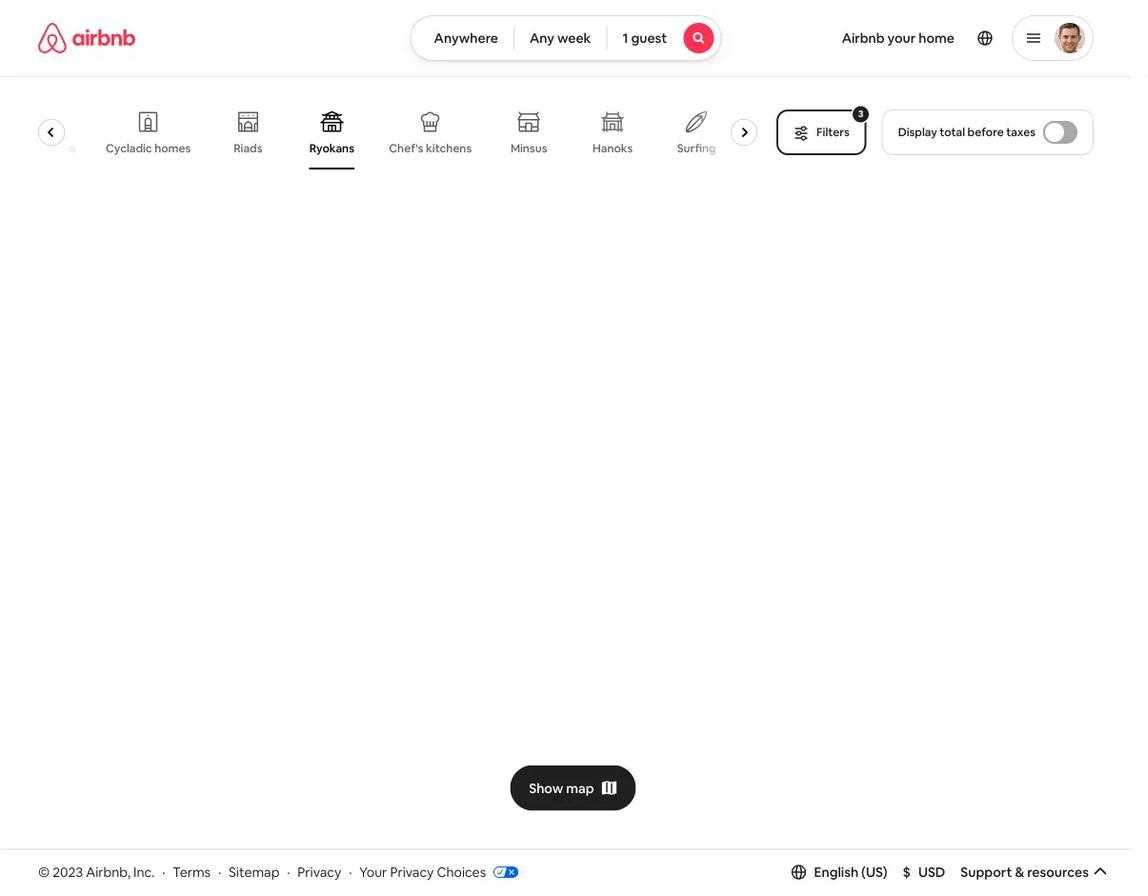 Task type: describe. For each thing, give the bounding box(es) containing it.
terms link
[[173, 864, 211, 881]]

hanoks
[[593, 141, 633, 156]]

airbnb
[[842, 30, 885, 47]]

terms
[[173, 864, 211, 881]]

support
[[961, 864, 1012, 881]]

anywhere button
[[410, 15, 515, 61]]

profile element
[[745, 0, 1094, 76]]

1 · from the left
[[162, 864, 165, 881]]

minsus
[[511, 141, 547, 156]]

map
[[566, 780, 594, 797]]

$
[[903, 864, 911, 881]]

homes
[[154, 141, 191, 156]]

filters
[[817, 125, 850, 140]]

grand
[[4, 141, 37, 156]]

support & resources
[[961, 864, 1089, 881]]

resources
[[1027, 864, 1089, 881]]

cycladic homes
[[106, 141, 191, 156]]

airbnb,
[[86, 864, 131, 881]]

2 · from the left
[[218, 864, 221, 881]]

chef's kitchens
[[389, 141, 472, 156]]

taxes
[[1006, 125, 1036, 140]]

pianos
[[40, 141, 75, 156]]

kitchens
[[426, 141, 472, 156]]

privacy inside the your privacy choices "link"
[[390, 864, 434, 881]]

privacy link
[[298, 864, 341, 881]]

total
[[940, 125, 965, 140]]

any week
[[530, 30, 591, 47]]

usd
[[918, 864, 946, 881]]

terms · sitemap · privacy
[[173, 864, 341, 881]]

group containing grand pianos
[[4, 95, 765, 170]]

$ usd
[[903, 864, 946, 881]]

chef's
[[389, 141, 424, 156]]

home
[[919, 30, 955, 47]]

choices
[[437, 864, 486, 881]]

week
[[557, 30, 591, 47]]

3 · from the left
[[287, 864, 290, 881]]

&
[[1015, 864, 1024, 881]]

4 · from the left
[[349, 864, 352, 881]]

anywhere
[[434, 30, 498, 47]]

support & resources button
[[961, 864, 1108, 881]]

1
[[623, 30, 628, 47]]

surfing
[[677, 141, 716, 156]]

filters button
[[777, 110, 867, 155]]

your privacy choices
[[359, 864, 486, 881]]

english (us) button
[[791, 864, 888, 881]]

display
[[898, 125, 937, 140]]



Task type: vqa. For each thing, say whether or not it's contained in the screenshot.
the choices
yes



Task type: locate. For each thing, give the bounding box(es) containing it.
display total before taxes button
[[882, 110, 1094, 155]]

sitemap
[[229, 864, 280, 881]]

ryokans
[[309, 141, 354, 156]]

© 2023 airbnb, inc. ·
[[38, 864, 165, 881]]

cycladic
[[106, 141, 152, 156]]

None search field
[[410, 15, 722, 61]]

before
[[968, 125, 1004, 140]]

english
[[814, 864, 859, 881]]

display total before taxes
[[898, 125, 1036, 140]]

english (us)
[[814, 864, 888, 881]]

· left privacy link
[[287, 864, 290, 881]]

show map button
[[510, 766, 636, 811]]

your
[[888, 30, 916, 47]]

2 privacy from the left
[[390, 864, 434, 881]]

show map
[[529, 780, 594, 797]]

riads
[[234, 141, 262, 156]]

· right inc.
[[162, 864, 165, 881]]

2023
[[53, 864, 83, 881]]

grand pianos
[[4, 141, 75, 156]]

privacy
[[298, 864, 341, 881], [390, 864, 434, 881]]

airbnb your home
[[842, 30, 955, 47]]

sitemap link
[[229, 864, 280, 881]]

·
[[162, 864, 165, 881], [218, 864, 221, 881], [287, 864, 290, 881], [349, 864, 352, 881]]

0 horizontal spatial privacy
[[298, 864, 341, 881]]

privacy left your
[[298, 864, 341, 881]]

group
[[4, 95, 765, 170]]

none search field containing anywhere
[[410, 15, 722, 61]]

any week button
[[514, 15, 607, 61]]

your
[[359, 864, 387, 881]]

show
[[529, 780, 563, 797]]

1 horizontal spatial privacy
[[390, 864, 434, 881]]

1 guest button
[[606, 15, 722, 61]]

1 guest
[[623, 30, 667, 47]]

1 privacy from the left
[[298, 864, 341, 881]]

airbnb your home link
[[831, 18, 966, 58]]

©
[[38, 864, 50, 881]]

· right terms
[[218, 864, 221, 881]]

your privacy choices link
[[359, 864, 518, 882]]

privacy right your
[[390, 864, 434, 881]]

guest
[[631, 30, 667, 47]]

any
[[530, 30, 554, 47]]

· left your
[[349, 864, 352, 881]]

(us)
[[861, 864, 888, 881]]

inc.
[[133, 864, 155, 881]]



